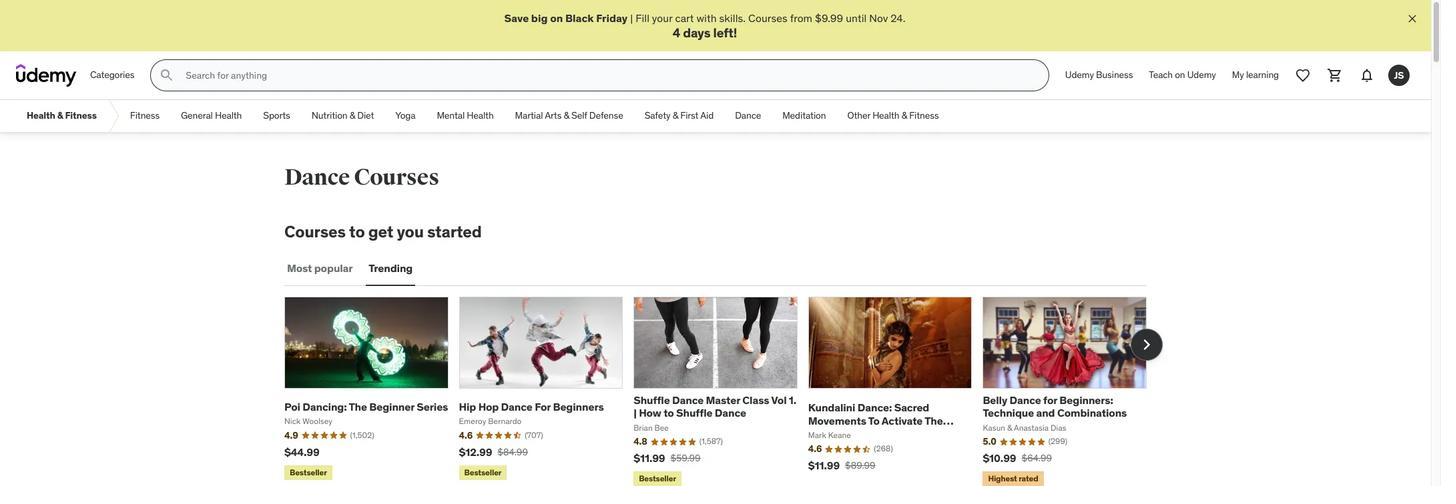 Task type: describe. For each thing, give the bounding box(es) containing it.
movements
[[809, 414, 867, 428]]

shopping cart with 0 items image
[[1328, 68, 1344, 84]]

1 horizontal spatial courses
[[354, 164, 439, 192]]

categories
[[90, 69, 134, 81]]

save big on black friday | fill your cart with skills. courses from $9.99 until nov 24. 4 days left!
[[505, 11, 906, 41]]

my learning link
[[1225, 60, 1288, 92]]

& inside other health & fitness "link"
[[902, 110, 908, 122]]

vol
[[772, 394, 787, 408]]

you
[[397, 222, 424, 243]]

1 fitness from the left
[[65, 110, 97, 122]]

dancing:
[[303, 401, 347, 414]]

general
[[181, 110, 213, 122]]

4
[[673, 25, 681, 41]]

black
[[566, 11, 594, 25]]

your
[[652, 11, 673, 25]]

safety
[[645, 110, 671, 122]]

activate
[[882, 414, 923, 428]]

mental health link
[[426, 100, 505, 132]]

meditation
[[783, 110, 826, 122]]

popular
[[314, 262, 353, 275]]

other health & fitness link
[[837, 100, 950, 132]]

0 vertical spatial the
[[349, 401, 367, 414]]

yoga link
[[385, 100, 426, 132]]

mental health
[[437, 110, 494, 122]]

self
[[572, 110, 588, 122]]

$9.99
[[816, 11, 844, 25]]

general health link
[[170, 100, 253, 132]]

& inside martial arts & self defense link
[[564, 110, 570, 122]]

| inside shuffle dance master class vol 1. | how to shuffle dance
[[634, 407, 637, 420]]

dance:
[[858, 402, 893, 415]]

dance courses
[[285, 164, 439, 192]]

sports link
[[253, 100, 301, 132]]

skills.
[[720, 11, 746, 25]]

master
[[706, 394, 741, 408]]

from
[[791, 11, 813, 25]]

1 horizontal spatial on
[[1176, 69, 1186, 81]]

general health
[[181, 110, 242, 122]]

1 health from the left
[[27, 110, 55, 122]]

first
[[681, 110, 699, 122]]

teach
[[1150, 69, 1174, 81]]

to
[[869, 414, 880, 428]]

js link
[[1384, 60, 1416, 92]]

health for other health & fitness
[[873, 110, 900, 122]]

to inside shuffle dance master class vol 1. | how to shuffle dance
[[664, 407, 674, 420]]

sacred
[[895, 402, 930, 415]]

how
[[639, 407, 662, 420]]

hip hop dance for beginners
[[459, 401, 604, 414]]

1.
[[789, 394, 797, 408]]

fitness link
[[119, 100, 170, 132]]

and
[[1037, 407, 1056, 420]]

my learning
[[1233, 69, 1280, 81]]

hop
[[479, 401, 499, 414]]

other health & fitness
[[848, 110, 939, 122]]

class
[[743, 394, 770, 408]]

poi
[[285, 401, 301, 414]]

defense
[[590, 110, 624, 122]]

& for health
[[57, 110, 63, 122]]

carousel element
[[285, 297, 1163, 487]]

mental
[[437, 110, 465, 122]]

cart
[[676, 11, 694, 25]]

chakras
[[809, 427, 849, 441]]

get
[[368, 222, 394, 243]]

submit search image
[[159, 68, 175, 84]]

0 horizontal spatial to
[[349, 222, 365, 243]]

shuffle dance master class vol 1. | how to shuffle dance
[[634, 394, 797, 420]]

& for nutrition
[[350, 110, 355, 122]]

poi dancing: the beginner series
[[285, 401, 448, 414]]

yoga
[[396, 110, 416, 122]]

2 fitness from the left
[[130, 110, 160, 122]]

poi dancing: the beginner series link
[[285, 401, 448, 414]]

nutrition
[[312, 110, 348, 122]]

big
[[532, 11, 548, 25]]

on inside save big on black friday | fill your cart with skills. courses from $9.99 until nov 24. 4 days left!
[[550, 11, 563, 25]]

most popular
[[287, 262, 353, 275]]

martial arts & self defense
[[515, 110, 624, 122]]



Task type: vqa. For each thing, say whether or not it's contained in the screenshot.
certificate
no



Task type: locate. For each thing, give the bounding box(es) containing it.
fitness
[[65, 110, 97, 122], [130, 110, 160, 122], [910, 110, 939, 122]]

4 & from the left
[[673, 110, 679, 122]]

friday
[[597, 11, 628, 25]]

& inside nutrition & diet link
[[350, 110, 355, 122]]

arrow pointing to subcategory menu links image
[[107, 100, 119, 132]]

arts
[[545, 110, 562, 122]]

4 health from the left
[[873, 110, 900, 122]]

nutrition & diet
[[312, 110, 374, 122]]

to
[[349, 222, 365, 243], [664, 407, 674, 420]]

health right "mental"
[[467, 110, 494, 122]]

3 & from the left
[[564, 110, 570, 122]]

teach on udemy
[[1150, 69, 1217, 81]]

combinations
[[1058, 407, 1128, 420]]

trending button
[[366, 253, 416, 285]]

& for safety
[[673, 110, 679, 122]]

martial
[[515, 110, 543, 122]]

1 horizontal spatial udemy
[[1188, 69, 1217, 81]]

& left the first
[[673, 110, 679, 122]]

1 horizontal spatial shuffle
[[677, 407, 713, 420]]

days
[[683, 25, 711, 41]]

3 fitness from the left
[[910, 110, 939, 122]]

belly
[[983, 394, 1008, 408]]

1 vertical spatial to
[[664, 407, 674, 420]]

1 vertical spatial on
[[1176, 69, 1186, 81]]

started
[[427, 222, 482, 243]]

courses
[[749, 11, 788, 25], [354, 164, 439, 192], [285, 222, 346, 243]]

& down udemy image
[[57, 110, 63, 122]]

fitness right arrow pointing to subcategory menu links image
[[130, 110, 160, 122]]

safety & first aid link
[[634, 100, 725, 132]]

next image
[[1137, 335, 1158, 356]]

safety & first aid
[[645, 110, 714, 122]]

notifications image
[[1360, 68, 1376, 84]]

for
[[1044, 394, 1058, 408]]

other
[[848, 110, 871, 122]]

close image
[[1407, 12, 1420, 25]]

0 vertical spatial |
[[631, 11, 633, 25]]

courses up the courses to get you started
[[354, 164, 439, 192]]

series
[[417, 401, 448, 414]]

| inside save big on black friday | fill your cart with skills. courses from $9.99 until nov 24. 4 days left!
[[631, 11, 633, 25]]

nutrition & diet link
[[301, 100, 385, 132]]

& inside safety & first aid link
[[673, 110, 679, 122]]

0 vertical spatial courses
[[749, 11, 788, 25]]

24.
[[891, 11, 906, 25]]

0 horizontal spatial shuffle
[[634, 394, 670, 408]]

&
[[57, 110, 63, 122], [350, 110, 355, 122], [564, 110, 570, 122], [673, 110, 679, 122], [902, 110, 908, 122]]

courses left the from
[[749, 11, 788, 25]]

health down udemy image
[[27, 110, 55, 122]]

2 horizontal spatial fitness
[[910, 110, 939, 122]]

& left self
[[564, 110, 570, 122]]

1 vertical spatial |
[[634, 407, 637, 420]]

0 horizontal spatial the
[[349, 401, 367, 414]]

1 vertical spatial courses
[[354, 164, 439, 192]]

shuffle dance master class vol 1. | how to shuffle dance link
[[634, 394, 797, 420]]

& inside the health & fitness link
[[57, 110, 63, 122]]

courses to get you started
[[285, 222, 482, 243]]

health & fitness
[[27, 110, 97, 122]]

udemy left my on the right of the page
[[1188, 69, 1217, 81]]

wishlist image
[[1296, 68, 1312, 84]]

|
[[631, 11, 633, 25], [634, 407, 637, 420]]

to right how
[[664, 407, 674, 420]]

learning
[[1247, 69, 1280, 81]]

2 vertical spatial courses
[[285, 222, 346, 243]]

health right other
[[873, 110, 900, 122]]

dance link
[[725, 100, 772, 132]]

2 health from the left
[[215, 110, 242, 122]]

0 vertical spatial to
[[349, 222, 365, 243]]

the inside kundalini dance: sacred movements to activate the chakras
[[925, 414, 944, 428]]

3 health from the left
[[467, 110, 494, 122]]

courses up most popular
[[285, 222, 346, 243]]

0 horizontal spatial |
[[631, 11, 633, 25]]

kundalini dance: sacred movements to activate the chakras
[[809, 402, 944, 441]]

shuffle
[[634, 394, 670, 408], [677, 407, 713, 420]]

udemy left business
[[1066, 69, 1095, 81]]

for
[[535, 401, 551, 414]]

martial arts & self defense link
[[505, 100, 634, 132]]

1 horizontal spatial the
[[925, 414, 944, 428]]

technique
[[983, 407, 1035, 420]]

health inside "link"
[[873, 110, 900, 122]]

belly dance for beginners: technique and combinations
[[983, 394, 1128, 420]]

1 horizontal spatial to
[[664, 407, 674, 420]]

courses inside save big on black friday | fill your cart with skills. courses from $9.99 until nov 24. 4 days left!
[[749, 11, 788, 25]]

beginners:
[[1060, 394, 1114, 408]]

health right general at top left
[[215, 110, 242, 122]]

to left get
[[349, 222, 365, 243]]

beginners
[[553, 401, 604, 414]]

0 horizontal spatial udemy
[[1066, 69, 1095, 81]]

| left fill
[[631, 11, 633, 25]]

1 udemy from the left
[[1066, 69, 1095, 81]]

fitness inside "link"
[[910, 110, 939, 122]]

udemy
[[1066, 69, 1095, 81], [1188, 69, 1217, 81]]

the right activate
[[925, 414, 944, 428]]

teach on udemy link
[[1142, 60, 1225, 92]]

sports
[[263, 110, 290, 122]]

save
[[505, 11, 529, 25]]

the
[[349, 401, 367, 414], [925, 414, 944, 428]]

fill
[[636, 11, 650, 25]]

meditation link
[[772, 100, 837, 132]]

1 horizontal spatial fitness
[[130, 110, 160, 122]]

hip hop dance for beginners link
[[459, 401, 604, 414]]

on
[[550, 11, 563, 25], [1176, 69, 1186, 81]]

1 vertical spatial the
[[925, 414, 944, 428]]

hip
[[459, 401, 476, 414]]

| left how
[[634, 407, 637, 420]]

2 horizontal spatial courses
[[749, 11, 788, 25]]

udemy business
[[1066, 69, 1134, 81]]

kundalini dance: sacred movements to activate the chakras link
[[809, 402, 954, 441]]

health for general health
[[215, 110, 242, 122]]

health & fitness link
[[16, 100, 107, 132]]

most
[[287, 262, 312, 275]]

2 & from the left
[[350, 110, 355, 122]]

& left diet
[[350, 110, 355, 122]]

health for mental health
[[467, 110, 494, 122]]

5 & from the left
[[902, 110, 908, 122]]

0 horizontal spatial on
[[550, 11, 563, 25]]

1 horizontal spatial |
[[634, 407, 637, 420]]

0 horizontal spatial courses
[[285, 222, 346, 243]]

until
[[846, 11, 867, 25]]

fitness left arrow pointing to subcategory menu links image
[[65, 110, 97, 122]]

diet
[[357, 110, 374, 122]]

left!
[[714, 25, 738, 41]]

0 vertical spatial on
[[550, 11, 563, 25]]

dance inside belly dance for beginners: technique and combinations
[[1010, 394, 1042, 408]]

on right the teach
[[1176, 69, 1186, 81]]

1 & from the left
[[57, 110, 63, 122]]

nov
[[870, 11, 889, 25]]

dance
[[735, 110, 762, 122], [285, 164, 350, 192], [673, 394, 704, 408], [1010, 394, 1042, 408], [501, 401, 533, 414], [715, 407, 747, 420]]

the right the dancing:
[[349, 401, 367, 414]]

trending
[[369, 262, 413, 275]]

my
[[1233, 69, 1245, 81]]

udemy image
[[16, 64, 77, 87]]

with
[[697, 11, 717, 25]]

beginner
[[370, 401, 415, 414]]

& right other
[[902, 110, 908, 122]]

categories button
[[82, 60, 142, 92]]

on right big
[[550, 11, 563, 25]]

js
[[1395, 69, 1405, 81]]

2 udemy from the left
[[1188, 69, 1217, 81]]

fitness right other
[[910, 110, 939, 122]]

Search for anything text field
[[183, 64, 1033, 87]]

0 horizontal spatial fitness
[[65, 110, 97, 122]]



